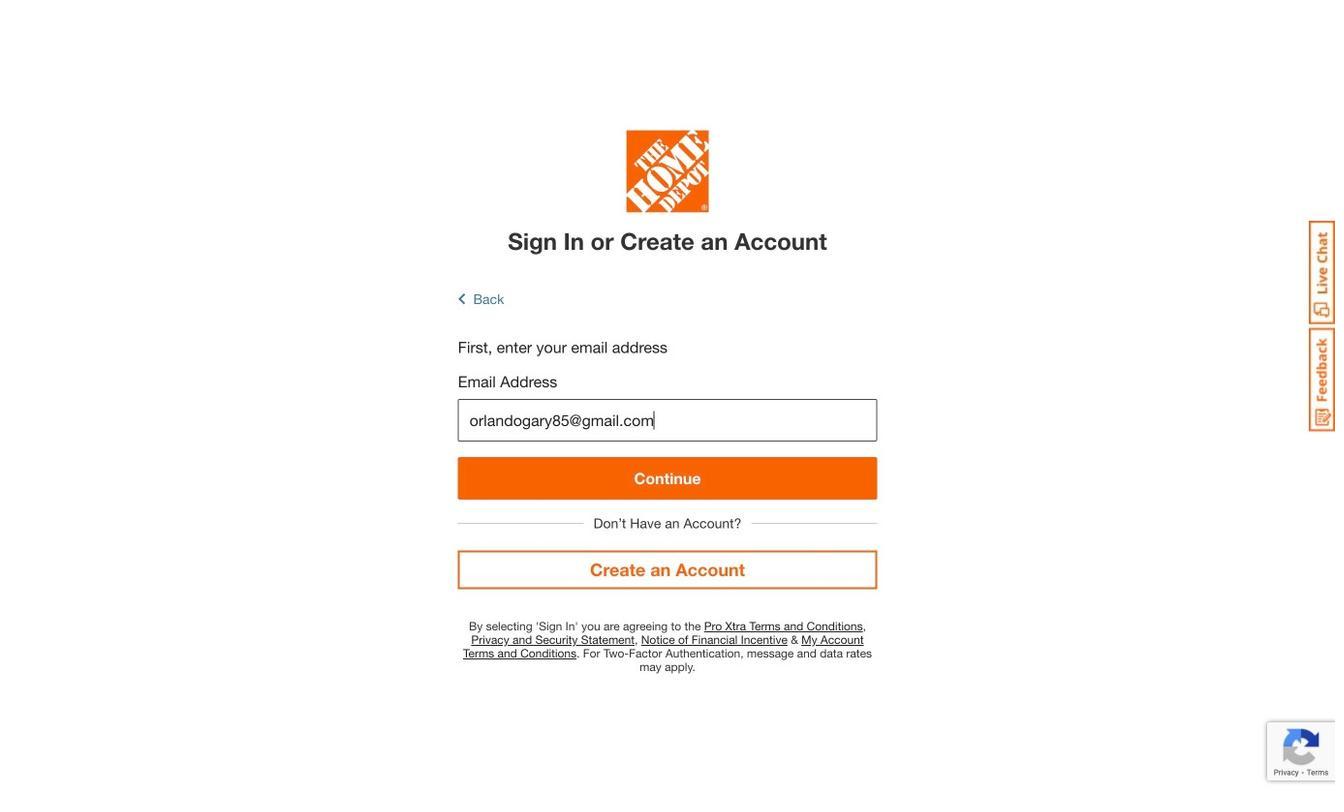 Task type: describe. For each thing, give the bounding box(es) containing it.
back arrow image
[[458, 291, 466, 307]]

feedback link image
[[1309, 328, 1335, 432]]



Task type: locate. For each thing, give the bounding box(es) containing it.
thd logo image
[[626, 131, 709, 218]]

None email field
[[458, 399, 877, 442]]

live chat image
[[1309, 221, 1335, 325]]



Task type: vqa. For each thing, say whether or not it's contained in the screenshot.
email field
yes



